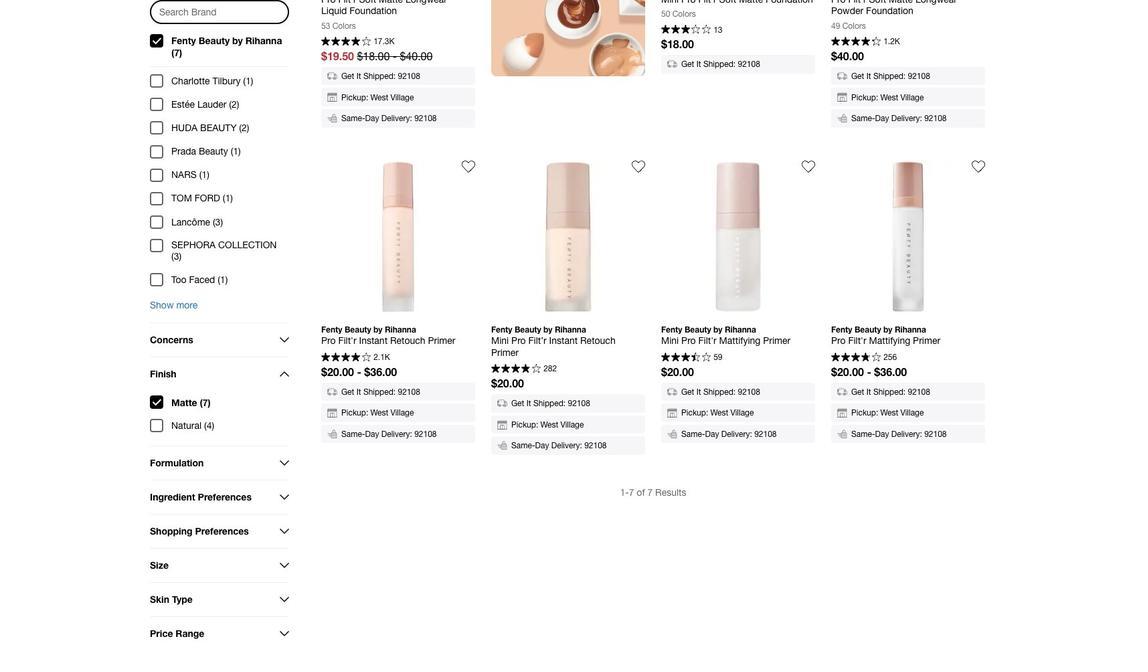 Task type: describe. For each thing, give the bounding box(es) containing it.
59 reviews element
[[714, 353, 723, 361]]

2.1k reviews element
[[374, 353, 390, 361]]

foundation finder | take the quiz > image
[[491, 0, 645, 77]]

fenty beauty by rihanna - mini pro filt'r instant retouch primer image
[[491, 160, 645, 314]]

4.5 stars element
[[832, 37, 881, 47]]

17.3k reviews element
[[374, 38, 395, 46]]

4 stars element for 2.1k reviews element
[[321, 353, 371, 363]]

13 reviews element
[[714, 26, 723, 34]]

4 stars element for "282 reviews" element
[[491, 364, 541, 375]]



Task type: vqa. For each thing, say whether or not it's contained in the screenshot.
expertly
no



Task type: locate. For each thing, give the bounding box(es) containing it.
3.5 stars element for 256 reviews "element"
[[832, 353, 881, 363]]

0 vertical spatial 4 stars element
[[321, 37, 371, 47]]

4 stars element
[[321, 37, 371, 47], [321, 353, 371, 363], [491, 364, 541, 375]]

2 vertical spatial 4 stars element
[[491, 364, 541, 375]]

3.5 stars element left 256 reviews "element"
[[832, 353, 881, 363]]

sign in to love fenty beauty by rihanna - pro filt'r mattifying primer image
[[972, 160, 986, 173]]

0 horizontal spatial 3.5 stars element
[[662, 353, 711, 363]]

fenty beauty by rihanna - pro filt'r instant retouch primer image
[[321, 160, 475, 314]]

4 stars element left '17.3k reviews' element
[[321, 37, 371, 47]]

282 reviews element
[[544, 365, 557, 373]]

1.2k reviews element
[[884, 38, 900, 46]]

fenty beauty by rihanna - pro filt'r mattifying primer image
[[832, 160, 986, 314]]

1 vertical spatial 4 stars element
[[321, 353, 371, 363]]

1 horizontal spatial 3.5 stars element
[[832, 353, 881, 363]]

3.5 stars element for '59 reviews' element
[[662, 353, 711, 363]]

sign in to love fenty beauty by rihanna - mini pro filt'r mattifying primer image
[[802, 160, 816, 173]]

2 3.5 stars element from the left
[[832, 353, 881, 363]]

1 3.5 stars element from the left
[[662, 353, 711, 363]]

4 stars element for '17.3k reviews' element
[[321, 37, 371, 47]]

4 stars element left 2.1k reviews element
[[321, 353, 371, 363]]

sign in to love fenty beauty by rihanna - mini pro filt'r instant retouch primer image
[[632, 160, 645, 173]]

3 stars element
[[662, 25, 711, 36]]

3.5 stars element
[[662, 353, 711, 363], [832, 353, 881, 363]]

fenty beauty by rihanna - mini pro filt'r mattifying primer image
[[662, 160, 816, 314]]

4 stars element left "282 reviews" element
[[491, 364, 541, 375]]

Search Brand search field
[[151, 1, 288, 23]]

3.5 stars element left '59 reviews' element
[[662, 353, 711, 363]]

256 reviews element
[[884, 353, 897, 361]]

sign in to love fenty beauty by rihanna - pro filt'r instant retouch primer image
[[462, 160, 475, 173]]



